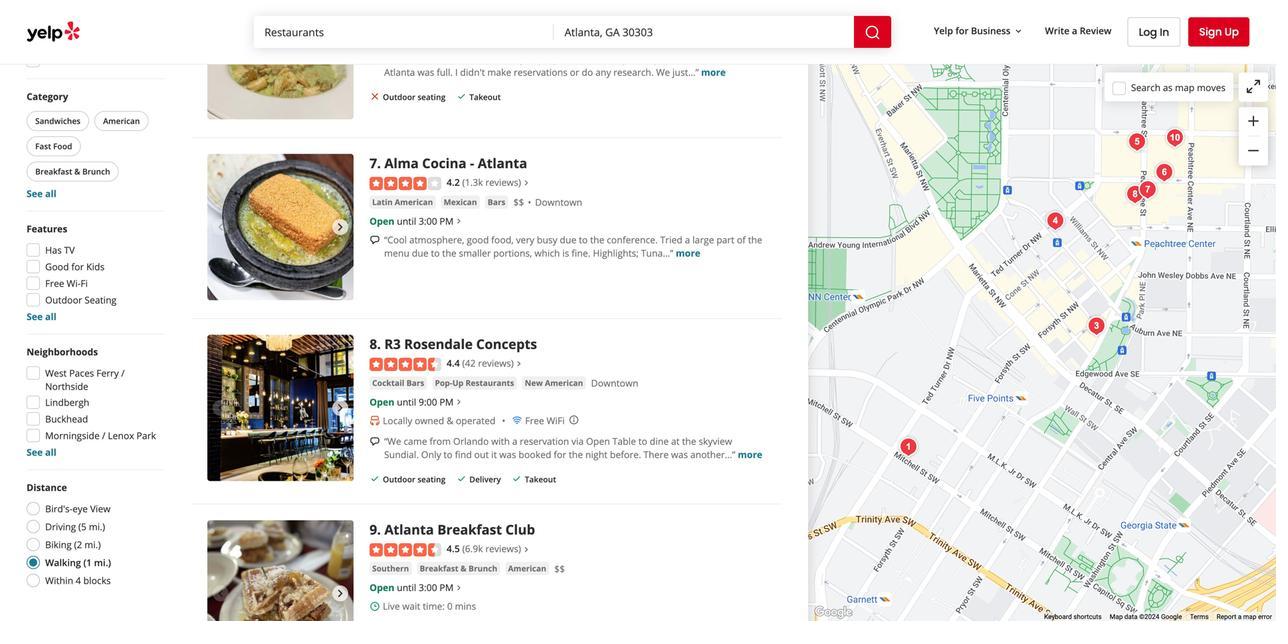 Task type: vqa. For each thing, say whether or not it's contained in the screenshot.
Alma Cocina - Atlanta image
yes



Task type: locate. For each thing, give the bounding box(es) containing it.
breakfast & brunch link
[[417, 562, 500, 576]]

$$ for cocina
[[514, 196, 524, 208]]

see up neighborhoods
[[27, 310, 43, 323]]

neighborhoods
[[27, 345, 98, 358]]

1 previous image from the top
[[213, 219, 229, 235]]

open
[[370, 215, 395, 227], [370, 395, 395, 408], [586, 435, 610, 447], [370, 581, 395, 594]]

a right with
[[512, 435, 518, 447]]

0 vertical spatial see all button
[[27, 187, 56, 200]]

pop-up restaurants
[[435, 377, 514, 388]]

3 see from the top
[[27, 446, 43, 458]]

tyde tate kitchen - south downtown image
[[896, 434, 922, 460]]

0 vertical spatial see all
[[27, 187, 56, 200]]

2 vertical spatial downtown
[[591, 377, 639, 389]]

$$ right american link
[[555, 562, 565, 575]]

. left alma
[[377, 154, 381, 172]]

3 see all button from the top
[[27, 446, 56, 458]]

alma
[[385, 154, 419, 172]]

1 horizontal spatial breakfast & brunch
[[420, 563, 498, 574]]

sign up link
[[1189, 17, 1250, 47]]

2 seating from the top
[[418, 474, 446, 485]]

1 vertical spatial .
[[377, 335, 381, 353]]

all inside neighborhoods group
[[45, 446, 56, 458]]

takeout down the didn't
[[470, 91, 501, 102]]

until for alma
[[397, 215, 416, 227]]

1 horizontal spatial &
[[447, 414, 454, 427]]

3 slideshow element from the top
[[207, 335, 354, 481]]

(1.3k reviews)
[[462, 176, 521, 188]]

0 vertical spatial delivery
[[75, 21, 110, 34]]

bird's-eye view
[[45, 502, 111, 515]]

extremely
[[482, 52, 525, 65]]

seating
[[418, 91, 446, 102], [418, 474, 446, 485]]

2 "we from the top
[[384, 435, 401, 447]]

/
[[121, 367, 125, 379], [102, 429, 105, 442]]

0 vertical spatial until
[[397, 215, 416, 227]]

16 speech v2 image
[[370, 54, 380, 65], [370, 235, 380, 245]]

0 horizontal spatial $$
[[437, 15, 448, 28]]

"we came from orlando with a reservation via open table to dine at the skyview sundial. only to find out it was booked for the night before. there was another…" more
[[384, 435, 763, 461]]

mi.) right (1
[[94, 556, 111, 569]]

breakfast up '(6.9k'
[[438, 520, 502, 539]]

good down has tv
[[45, 260, 69, 273]]

0 horizontal spatial up
[[453, 377, 464, 388]]

see all for west
[[27, 446, 56, 458]]

1 vertical spatial due
[[412, 247, 429, 259]]

seating
[[85, 294, 117, 306]]

0 vertical spatial takeout
[[75, 38, 110, 50]]

2 slideshow element from the top
[[207, 154, 354, 300]]

out
[[474, 448, 489, 461]]

2 until from the top
[[397, 395, 416, 408]]

0 horizontal spatial downtown
[[459, 15, 506, 28]]

a inside "we arrived to atlanta extremely unprepared. it was a quick trip for the peach bowl so atlanta was full. i didn't make reservations or do any research. we just…"
[[612, 52, 617, 65]]

16 speech v2 image for "we
[[370, 54, 380, 65]]

bars down (1.3k reviews) link
[[488, 196, 506, 207]]

. up 4.5 star rating image
[[377, 520, 381, 539]]

3.9 star rating image
[[370, 0, 441, 9]]

2 next image from the top
[[332, 586, 348, 602]]

2 . from the top
[[377, 335, 381, 353]]

map right as
[[1176, 81, 1195, 94]]

previous image
[[213, 219, 229, 235], [213, 400, 229, 416], [213, 586, 229, 602]]

. left r3
[[377, 335, 381, 353]]

for inside button
[[956, 24, 969, 37]]

16 clock v2 image
[[370, 601, 380, 612]]

& inside 'link'
[[461, 563, 467, 574]]

3 see all from the top
[[27, 446, 56, 458]]

american right new
[[545, 377, 583, 388]]

"we inside the ""we came from orlando with a reservation via open table to dine at the skyview sundial. only to find out it was booked for the night before. there was another…" more"
[[384, 435, 401, 447]]

2 good from the top
[[45, 260, 69, 273]]

pm up 0 on the left
[[440, 581, 454, 594]]

1 see all from the top
[[27, 187, 56, 200]]

to inside "we arrived to atlanta extremely unprepared. it was a quick trip for the peach bowl so atlanta was full. i didn't make reservations or do any research. we just…"
[[437, 52, 446, 65]]

3 . from the top
[[377, 520, 381, 539]]

the up just…"
[[677, 52, 691, 65]]

to up full.
[[437, 52, 446, 65]]

outdoor seating down arrived
[[383, 91, 446, 102]]

pizza link
[[370, 15, 395, 28]]

0 horizontal spatial &
[[74, 166, 80, 177]]

0 horizontal spatial brunch
[[82, 166, 110, 177]]

breakfast inside breakfast & brunch 'link'
[[420, 563, 459, 574]]

1 see from the top
[[27, 187, 43, 200]]

breakfast & brunch inside category group
[[35, 166, 110, 177]]

a left quick
[[612, 52, 617, 65]]

2 all from the top
[[45, 310, 56, 323]]

see all inside features group
[[27, 310, 56, 323]]

locally owned & operated
[[383, 414, 496, 427]]

outdoor seating
[[383, 91, 446, 102], [383, 474, 446, 485]]

open for atlanta breakfast club
[[370, 581, 395, 594]]

seating down "only"
[[418, 474, 446, 485]]

2 vertical spatial $$
[[555, 562, 565, 575]]

breakfast & brunch inside 'link'
[[420, 563, 498, 574]]

seating down full.
[[418, 91, 446, 102]]

2 offers from the top
[[45, 38, 72, 50]]

free inside features group
[[45, 277, 64, 290]]

16 chevron right v2 image
[[521, 0, 532, 7], [521, 178, 532, 188], [454, 216, 464, 227], [521, 544, 532, 555]]

0 vertical spatial outdoor
[[383, 91, 416, 102]]

see all up features
[[27, 187, 56, 200]]

outdoor seating for delivery
[[383, 474, 446, 485]]

american button right "sandwiches" 'button'
[[94, 111, 149, 131]]

takeout up "dinner"
[[75, 38, 110, 50]]

pm for breakfast
[[440, 581, 454, 594]]

map region
[[683, 0, 1277, 621]]

any
[[596, 66, 611, 78]]

1 outdoor seating from the top
[[383, 91, 446, 102]]

good for dinner
[[45, 54, 116, 67]]

tv
[[64, 244, 75, 256]]

so
[[746, 52, 756, 65]]

delivery down out
[[470, 474, 501, 485]]

offers
[[45, 21, 72, 34], [45, 38, 72, 50]]

more link right "another…""
[[738, 448, 763, 461]]

1 vertical spatial 16 chevron right v2 image
[[454, 397, 464, 407]]

breakfast & brunch button down food
[[27, 162, 119, 182]]

see all button inside neighborhoods group
[[27, 446, 56, 458]]

1 vertical spatial more link
[[676, 247, 701, 259]]

until down the "latin american" link
[[397, 215, 416, 227]]

0 vertical spatial breakfast & brunch
[[35, 166, 110, 177]]

1 vertical spatial more
[[676, 247, 701, 259]]

a right the write
[[1072, 24, 1078, 37]]

0 horizontal spatial free
[[45, 277, 64, 290]]

1 vertical spatial pm
[[440, 395, 454, 408]]

slideshow element for 7
[[207, 154, 354, 300]]

has
[[45, 244, 62, 256]]

reviews) for -
[[486, 176, 521, 188]]

new
[[525, 377, 543, 388]]

open until 3:00 pm for atlanta
[[370, 581, 454, 594]]

blocks
[[83, 574, 111, 587]]

map for error
[[1244, 613, 1257, 621]]

3 all from the top
[[45, 446, 56, 458]]

more link down large in the top of the page
[[676, 247, 701, 259]]

see all up neighborhoods
[[27, 310, 56, 323]]

1 vertical spatial /
[[102, 429, 105, 442]]

park
[[137, 429, 156, 442]]

another…"
[[691, 448, 736, 461]]

1 . from the top
[[377, 154, 381, 172]]

for down offers takeout
[[71, 54, 84, 67]]

16 speech v2 image left "cool
[[370, 235, 380, 245]]

operated
[[456, 414, 496, 427]]

reviews) up the bars button
[[486, 176, 521, 188]]

"we left arrived
[[384, 52, 401, 65]]

free
[[45, 277, 64, 290], [525, 414, 544, 427]]

next image
[[332, 38, 348, 54], [332, 219, 348, 235]]

cocina
[[422, 154, 467, 172]]

16 speech v2 image for "cool
[[370, 235, 380, 245]]

outdoor for delivery
[[383, 474, 416, 485]]

3:00 for alma
[[419, 215, 437, 227]]

1 vertical spatial see
[[27, 310, 43, 323]]

3 pm from the top
[[440, 581, 454, 594]]

16 chevron right v2 image up "extremely"
[[521, 0, 532, 7]]

0 horizontal spatial takeout
[[75, 38, 110, 50]]

1 vertical spatial downtown
[[535, 196, 583, 208]]

1 vertical spatial see all button
[[27, 310, 56, 323]]

see inside neighborhoods group
[[27, 446, 43, 458]]

"we inside "we arrived to atlanta extremely unprepared. it was a quick trip for the peach bowl so atlanta was full. i didn't make reservations or do any research. we just…"
[[384, 52, 401, 65]]

until up wait
[[397, 581, 416, 594]]

info icon image
[[569, 415, 580, 425], [569, 415, 580, 425]]

cocktail
[[372, 377, 405, 388]]

1 vertical spatial next image
[[332, 586, 348, 602]]

1 vertical spatial 16 speech v2 image
[[370, 235, 380, 245]]

tuna…"
[[641, 247, 674, 259]]

downtown up "extremely"
[[459, 15, 506, 28]]

1 vertical spatial mi.)
[[85, 538, 101, 551]]

next image
[[332, 400, 348, 416], [332, 586, 348, 602]]

1 vertical spatial open until 3:00 pm
[[370, 581, 454, 594]]

aviva by kameel - atlanta image
[[1162, 125, 1189, 151]]

1 horizontal spatial due
[[560, 233, 577, 246]]

2 horizontal spatial downtown
[[591, 377, 639, 389]]

16 chevron right v2 image down breakfast & brunch 'link'
[[454, 582, 464, 593]]

0 vertical spatial "we
[[384, 52, 401, 65]]

group
[[1239, 107, 1269, 166]]

/ inside west paces ferry / northside
[[121, 367, 125, 379]]

0 vertical spatial next image
[[332, 38, 348, 54]]

open until 3:00 pm up wait
[[370, 581, 454, 594]]

mi.) for driving (5 mi.)
[[89, 520, 105, 533]]

16 chevron right v2 image right (1.3k
[[521, 178, 532, 188]]

within
[[45, 574, 73, 587]]

2 3:00 from the top
[[419, 581, 437, 594]]

report
[[1217, 613, 1237, 621]]

up right sign
[[1225, 24, 1239, 39]]

16 speech v2 image up 16 close v2 icon
[[370, 54, 380, 65]]

for for dinner
[[71, 54, 84, 67]]

all down outdoor seating
[[45, 310, 56, 323]]

0 vertical spatial offers
[[45, 21, 72, 34]]

mi.) for walking (1 mi.)
[[94, 556, 111, 569]]

open up night
[[586, 435, 610, 447]]

16 chevron right v2 image for 4.2 star rating image
[[521, 178, 532, 188]]

outdoor seating down sundial.
[[383, 474, 446, 485]]

more link for the
[[701, 66, 726, 78]]

reviews) inside (6.9k reviews) link
[[486, 542, 521, 555]]

0 horizontal spatial map
[[1176, 81, 1195, 94]]

0 vertical spatial map
[[1176, 81, 1195, 94]]

0 vertical spatial more
[[701, 66, 726, 78]]

for right yelp at the right of page
[[956, 24, 969, 37]]

0 horizontal spatial more
[[676, 247, 701, 259]]

1 next image from the top
[[332, 400, 348, 416]]

1 seating from the top
[[418, 91, 446, 102]]

up down "4.4"
[[453, 377, 464, 388]]

0 vertical spatial .
[[377, 154, 381, 172]]

previous image for 7
[[213, 219, 229, 235]]

cocktail bars
[[372, 377, 424, 388]]

1 vertical spatial good
[[45, 260, 69, 273]]

up for pop-
[[453, 377, 464, 388]]

next image for 9 . atlanta breakfast club
[[332, 586, 348, 602]]

4.4 star rating image
[[370, 358, 441, 371]]

map left the error
[[1244, 613, 1257, 621]]

good down offers takeout
[[45, 54, 69, 67]]

mexican button
[[441, 195, 480, 209]]

bars up "open until 9:00 pm"
[[407, 377, 424, 388]]

american
[[103, 115, 140, 126], [395, 196, 433, 207], [545, 377, 583, 388], [508, 563, 547, 574]]

(42 reviews) link
[[462, 355, 525, 370]]

breakfast for right breakfast & brunch button
[[420, 563, 459, 574]]

3 until from the top
[[397, 581, 416, 594]]

breakfast
[[35, 166, 72, 177], [438, 520, 502, 539], [420, 563, 459, 574]]

american down 4.2 star rating image
[[395, 196, 433, 207]]

open until 3:00 pm down the "latin american" link
[[370, 215, 454, 227]]

1 horizontal spatial $$
[[514, 196, 524, 208]]

0 vertical spatial free
[[45, 277, 64, 290]]

due up is
[[560, 233, 577, 246]]

report a map error
[[1217, 613, 1273, 621]]

didn't
[[460, 66, 485, 78]]

downtown for pop-up restaurants button
[[591, 377, 639, 389]]

see inside features group
[[27, 310, 43, 323]]

brunch inside breakfast & brunch 'link'
[[469, 563, 498, 574]]

1 16 speech v2 image from the top
[[370, 54, 380, 65]]

very
[[516, 233, 535, 246]]

previous image for 9
[[213, 586, 229, 602]]

american right 'sandwiches'
[[103, 115, 140, 126]]

2 16 speech v2 image from the top
[[370, 235, 380, 245]]

0 horizontal spatial breakfast & brunch
[[35, 166, 110, 177]]

brunch inside category group
[[82, 166, 110, 177]]

1 vertical spatial until
[[397, 395, 416, 408]]

good for good for kids
[[45, 260, 69, 273]]

& inside category group
[[74, 166, 80, 177]]

features group
[[23, 222, 165, 323]]

see for west paces ferry / northside
[[27, 446, 43, 458]]

downtown up table
[[591, 377, 639, 389]]

4 slideshow element from the top
[[207, 520, 354, 621]]

report a map error link
[[1217, 613, 1273, 621]]

1 vertical spatial reviews)
[[478, 357, 514, 369]]

a inside the ""we came from orlando with a reservation via open table to dine at the skyview sundial. only to find out it was booked for the night before. there was another…" more"
[[512, 435, 518, 447]]

due down atmosphere,
[[412, 247, 429, 259]]

4.4
[[447, 357, 462, 369]]

reviews) up the restaurants
[[478, 357, 514, 369]]

2 open until 3:00 pm from the top
[[370, 581, 454, 594]]

2 pm from the top
[[440, 395, 454, 408]]

1 vertical spatial up
[[453, 377, 464, 388]]

downtown up busy
[[535, 196, 583, 208]]

see up the distance
[[27, 446, 43, 458]]

& down fast food button
[[74, 166, 80, 177]]

new american link
[[522, 376, 586, 390]]

log
[[1139, 25, 1158, 40]]

1 horizontal spatial more
[[701, 66, 726, 78]]

mexican link
[[441, 195, 480, 209]]

booked
[[519, 448, 552, 461]]

1 vertical spatial "we
[[384, 435, 401, 447]]

3:00 up live wait time: 0 mins
[[419, 581, 437, 594]]

distance option group
[[23, 481, 165, 591]]

1 all from the top
[[45, 187, 56, 200]]

1 vertical spatial see all
[[27, 310, 56, 323]]

up inside button
[[453, 377, 464, 388]]

2 vertical spatial &
[[461, 563, 467, 574]]

breakfast inside category group
[[35, 166, 72, 177]]

3 previous image from the top
[[213, 586, 229, 602]]

2 vertical spatial see all button
[[27, 446, 56, 458]]

west
[[45, 367, 67, 379]]

for inside features group
[[71, 260, 84, 273]]

map for moves
[[1176, 81, 1195, 94]]

1 offers from the top
[[45, 21, 72, 34]]

reviews) for club
[[486, 542, 521, 555]]

2 vertical spatial .
[[377, 520, 381, 539]]

up for sign
[[1225, 24, 1239, 39]]

or
[[570, 66, 580, 78]]

1 none field from the left
[[254, 16, 554, 48]]

0 vertical spatial 3:00
[[419, 215, 437, 227]]

0 vertical spatial see
[[27, 187, 43, 200]]

2 see from the top
[[27, 310, 43, 323]]

1 pm from the top
[[440, 215, 454, 227]]

0 vertical spatial &
[[74, 166, 80, 177]]

keyboard shortcuts button
[[1045, 612, 1102, 621]]

0 vertical spatial good
[[45, 54, 69, 67]]

outdoor right 16 close v2 icon
[[383, 91, 416, 102]]

open inside the ""we came from orlando with a reservation via open table to dine at the skyview sundial. only to find out it was booked for the night before. there was another…" more"
[[586, 435, 610, 447]]

0 horizontal spatial american button
[[94, 111, 149, 131]]

the down via
[[569, 448, 583, 461]]

review
[[1080, 24, 1112, 37]]

None search field
[[254, 16, 892, 48]]

address, neighborhood, city, state or zip text field
[[554, 16, 854, 48]]

free right 16 free wifi v2 icon
[[525, 414, 544, 427]]

reviews) inside (1.3k reviews) link
[[486, 176, 521, 188]]

slideshow element
[[207, 0, 354, 119], [207, 154, 354, 300], [207, 335, 354, 481], [207, 520, 354, 621]]

1 horizontal spatial brunch
[[469, 563, 498, 574]]

new american
[[525, 377, 583, 388]]

1 horizontal spatial map
[[1244, 613, 1257, 621]]

16 checkmark v2 image
[[456, 91, 467, 102], [370, 473, 380, 484], [456, 473, 467, 484], [512, 473, 522, 484]]

find
[[455, 448, 472, 461]]

2 vertical spatial pm
[[440, 581, 454, 594]]

0 vertical spatial breakfast
[[35, 166, 72, 177]]

none field things to do, nail salons, plumbers
[[254, 16, 554, 48]]

atlanta up i
[[448, 52, 479, 65]]

all for west paces ferry / northside
[[45, 446, 56, 458]]

2 previous image from the top
[[213, 400, 229, 416]]

for inside "we arrived to atlanta extremely unprepared. it was a quick trip for the peach bowl so atlanta was full. i didn't make reservations or do any research. we just…"
[[662, 52, 675, 65]]

2 none field from the left
[[554, 16, 854, 48]]

southern button
[[370, 562, 412, 575]]

0 vertical spatial mi.)
[[89, 520, 105, 533]]

& for topmost breakfast & brunch button
[[74, 166, 80, 177]]

until for atlanta
[[397, 581, 416, 594]]

16 chevron right v2 image
[[514, 358, 525, 369], [454, 397, 464, 407], [454, 582, 464, 593]]

1 vertical spatial 3:00
[[419, 581, 437, 594]]

free for free wi-fi
[[45, 277, 64, 290]]

fast food
[[35, 141, 72, 152]]

write a review link
[[1040, 19, 1117, 43]]

16 chevron right v2 image up american link
[[521, 544, 532, 555]]

16 checkmark v2 image down i
[[456, 91, 467, 102]]

1 vertical spatial delivery
[[470, 474, 501, 485]]

next image left 16 locally owned v2 icon
[[332, 400, 348, 416]]

16 chevron right v2 image inside (6.9k reviews) link
[[521, 544, 532, 555]]

of
[[737, 233, 746, 246]]

1 vertical spatial offers
[[45, 38, 72, 50]]

dine
[[650, 435, 669, 447]]

breakfast & brunch down 4.5
[[420, 563, 498, 574]]

category group
[[24, 90, 165, 200]]

1 good from the top
[[45, 54, 69, 67]]

None field
[[254, 16, 554, 48], [554, 16, 854, 48]]

1 vertical spatial takeout
[[470, 91, 501, 102]]

0 vertical spatial 16 chevron right v2 image
[[514, 358, 525, 369]]

see all button up neighborhoods
[[27, 310, 56, 323]]

0 vertical spatial brunch
[[82, 166, 110, 177]]

good inside features group
[[45, 260, 69, 273]]

1 "we from the top
[[384, 52, 401, 65]]

things to do, nail salons, plumbers text field
[[254, 16, 554, 48]]

2 vertical spatial until
[[397, 581, 416, 594]]

0 horizontal spatial more link
[[676, 247, 701, 259]]

0
[[447, 600, 453, 612]]

1 horizontal spatial bars
[[488, 196, 506, 207]]

more link
[[701, 66, 726, 78], [676, 247, 701, 259], [738, 448, 763, 461]]

$$ right bars link
[[514, 196, 524, 208]]

open for r3 rosendale concepts
[[370, 395, 395, 408]]

2 vertical spatial reviews)
[[486, 542, 521, 555]]

pm for rosendale
[[440, 395, 454, 408]]

mi.) right (2
[[85, 538, 101, 551]]

1 horizontal spatial /
[[121, 367, 125, 379]]

breakfast down fast food button
[[35, 166, 72, 177]]

map
[[1176, 81, 1195, 94], [1244, 613, 1257, 621]]

fine.
[[572, 247, 591, 259]]

1 until from the top
[[397, 215, 416, 227]]

all up features
[[45, 187, 56, 200]]

pm right the 9:00
[[440, 395, 454, 408]]

offers for offers delivery
[[45, 21, 72, 34]]

$$
[[437, 15, 448, 28], [514, 196, 524, 208], [555, 562, 565, 575]]

takeout
[[75, 38, 110, 50], [470, 91, 501, 102], [525, 474, 556, 485]]

expand map image
[[1246, 78, 1262, 94]]

1 see all button from the top
[[27, 187, 56, 200]]

2 see all button from the top
[[27, 310, 56, 323]]

1 slideshow element from the top
[[207, 0, 354, 119]]

2 vertical spatial mi.)
[[94, 556, 111, 569]]

breakfast for topmost breakfast & brunch button
[[35, 166, 72, 177]]

free left "wi-"
[[45, 277, 64, 290]]

live
[[383, 600, 400, 612]]

for up "wi-"
[[71, 260, 84, 273]]

& down '(6.9k'
[[461, 563, 467, 574]]

offers down offers delivery
[[45, 38, 72, 50]]

16 chevron right v2 image down the concepts at the bottom left of page
[[514, 358, 525, 369]]

1 vertical spatial seating
[[418, 474, 446, 485]]

1 open until 3:00 pm from the top
[[370, 215, 454, 227]]

reviews) down club
[[486, 542, 521, 555]]

0 vertical spatial open until 3:00 pm
[[370, 215, 454, 227]]

all down 'morningside'
[[45, 446, 56, 458]]

slideshow element for 8
[[207, 335, 354, 481]]

all inside features group
[[45, 310, 56, 323]]

2 see all from the top
[[27, 310, 56, 323]]

mi.) right (5
[[89, 520, 105, 533]]

there
[[644, 448, 669, 461]]

2 vertical spatial more
[[738, 448, 763, 461]]

1 vertical spatial breakfast & brunch button
[[417, 562, 500, 575]]

2 vertical spatial previous image
[[213, 586, 229, 602]]

"cool atmosphere, good food, very busy due to the conference.  tried a large part of the menu due to the smaller portions, which is fine. highlights;  tuna…"
[[384, 233, 763, 259]]

delivery up offers takeout
[[75, 21, 110, 34]]

2 vertical spatial 16 chevron right v2 image
[[454, 582, 464, 593]]

reviews) inside (42 reviews) link
[[478, 357, 514, 369]]

1 horizontal spatial downtown
[[535, 196, 583, 208]]

1 horizontal spatial up
[[1225, 24, 1239, 39]]

more down peach
[[701, 66, 726, 78]]

latin
[[372, 196, 393, 207]]

/ right ferry
[[121, 367, 125, 379]]

atmosphere,
[[409, 233, 465, 246]]

1 vertical spatial map
[[1244, 613, 1257, 621]]

outdoor down 'free wi-fi'
[[45, 294, 82, 306]]

0 vertical spatial american button
[[94, 111, 149, 131]]

previous image for 8
[[213, 400, 229, 416]]

breakfast down 4.5
[[420, 563, 459, 574]]

the inside "we arrived to atlanta extremely unprepared. it was a quick trip for the peach bowl so atlanta was full. i didn't make reservations or do any research. we just…"
[[677, 52, 691, 65]]

for down reservation
[[554, 448, 567, 461]]

was
[[592, 52, 609, 65], [418, 66, 434, 78], [500, 448, 516, 461], [671, 448, 688, 461]]

1 horizontal spatial more link
[[701, 66, 726, 78]]

search image
[[865, 25, 881, 41]]

16 chevron right v2 image down pop-up restaurants link
[[454, 397, 464, 407]]

slideshow element for 9
[[207, 520, 354, 621]]

see all inside neighborhoods group
[[27, 446, 56, 458]]

2 outdoor seating from the top
[[383, 474, 446, 485]]

for inside the ""we came from orlando with a reservation via open table to dine at the skyview sundial. only to find out it was booked for the night before. there was another…" more"
[[554, 448, 567, 461]]

0 vertical spatial reviews)
[[486, 176, 521, 188]]

/ left lenox
[[102, 429, 105, 442]]

16 chevron right v2 image inside (1.3k reviews) link
[[521, 178, 532, 188]]

more right "another…""
[[738, 448, 763, 461]]

2 vertical spatial outdoor
[[383, 474, 416, 485]]

the up fine.
[[590, 233, 605, 246]]

zoom in image
[[1246, 113, 1262, 129]]

bars
[[488, 196, 506, 207], [407, 377, 424, 388]]

distance
[[27, 481, 67, 494]]

1 3:00 from the top
[[419, 215, 437, 227]]

see all button inside features group
[[27, 310, 56, 323]]

a left large in the top of the page
[[685, 233, 690, 246]]

lenox
[[108, 429, 134, 442]]



Task type: describe. For each thing, give the bounding box(es) containing it.
brunch for right breakfast & brunch button
[[469, 563, 498, 574]]

fast food button
[[27, 136, 81, 156]]

orlando
[[453, 435, 489, 447]]

to up fine.
[[579, 233, 588, 246]]

16 close v2 image
[[370, 91, 380, 102]]

1 vertical spatial american button
[[506, 562, 549, 575]]

sundial.
[[384, 448, 419, 461]]

sign up
[[1200, 24, 1239, 39]]

i
[[455, 66, 458, 78]]

atlanta down arrived
[[384, 66, 415, 78]]

dinner
[[86, 54, 116, 67]]

downtown for italian button
[[459, 15, 506, 28]]

came
[[404, 435, 427, 447]]

breakfast & brunch for right breakfast & brunch button
[[420, 563, 498, 574]]

7
[[370, 154, 377, 172]]

morningside / lenox park
[[45, 429, 156, 442]]

was down at
[[671, 448, 688, 461]]

research.
[[614, 66, 654, 78]]

bird's-
[[45, 502, 73, 515]]

r3 rosendale concepts link
[[385, 335, 537, 353]]

1 next image from the top
[[332, 38, 348, 54]]

16 checkmark v2 image down 16 speech v2 image
[[370, 473, 380, 484]]

pop-up restaurants button
[[432, 376, 517, 390]]

lindbergh
[[45, 396, 89, 409]]

yelp for business button
[[929, 19, 1030, 43]]

kids
[[86, 260, 105, 273]]

food
[[53, 141, 72, 152]]

ray's in the city - atlanta image
[[1124, 129, 1151, 155]]

see for has tv
[[27, 310, 43, 323]]

southern
[[372, 563, 409, 574]]

for for kids
[[71, 260, 84, 273]]

italian button
[[400, 15, 432, 28]]

16 checkmark v2 image down booked
[[512, 473, 522, 484]]

it
[[491, 448, 497, 461]]

to left find
[[444, 448, 453, 461]]

wifi
[[547, 414, 565, 427]]

was right it
[[500, 448, 516, 461]]

west paces ferry / northside
[[45, 367, 125, 393]]

was down arrived
[[418, 66, 434, 78]]

1 vertical spatial bars
[[407, 377, 424, 388]]

a right report
[[1239, 613, 1242, 621]]

morningside
[[45, 429, 100, 442]]

pm for cocina
[[440, 215, 454, 227]]

quick
[[619, 52, 642, 65]]

large
[[693, 233, 714, 246]]

highlights;
[[593, 247, 639, 259]]

all for has tv
[[45, 310, 56, 323]]

busy
[[537, 233, 558, 246]]

mi.) for biking (2 mi.)
[[85, 538, 101, 551]]

make
[[488, 66, 512, 78]]

more inside the ""we came from orlando with a reservation via open table to dine at the skyview sundial. only to find out it was booked for the night before. there was another…" more"
[[738, 448, 763, 461]]

0 vertical spatial $$
[[437, 15, 448, 28]]

(42 reviews)
[[462, 357, 514, 369]]

16 speech v2 image
[[370, 436, 380, 447]]

only
[[421, 448, 441, 461]]

0 horizontal spatial delivery
[[75, 21, 110, 34]]

zoom out image
[[1246, 143, 1262, 159]]

1 horizontal spatial takeout
[[470, 91, 501, 102]]

offers takeout
[[45, 38, 110, 50]]

restaurants
[[466, 377, 514, 388]]

16 checkmark v2 image down find
[[456, 473, 467, 484]]

walking (1 mi.)
[[45, 556, 111, 569]]

0 vertical spatial bars
[[488, 196, 506, 207]]

1 horizontal spatial breakfast & brunch button
[[417, 562, 500, 575]]

sandwiches
[[35, 115, 81, 126]]

seating for delivery
[[418, 474, 446, 485]]

more for large
[[676, 247, 701, 259]]

4.5 star rating image
[[370, 543, 441, 557]]

amalfi cucina & mercato image
[[1152, 159, 1178, 186]]

free for free wifi
[[525, 414, 544, 427]]

. for 8
[[377, 335, 381, 353]]

to down atmosphere,
[[431, 247, 440, 259]]

pop-
[[435, 377, 453, 388]]

google image
[[812, 604, 856, 621]]

terms
[[1191, 613, 1209, 621]]

bars button
[[485, 195, 508, 209]]

4.2
[[447, 176, 462, 188]]

r3 rosendale concepts image
[[1122, 181, 1149, 208]]

before.
[[610, 448, 641, 461]]

. for 7
[[377, 154, 381, 172]]

data
[[1125, 613, 1138, 621]]

16 chevron right v2 image for 4.5 star rating image
[[521, 544, 532, 555]]

eye
[[73, 502, 88, 515]]

& for right breakfast & brunch button
[[461, 563, 467, 574]]

none field address, neighborhood, city, state or zip
[[554, 16, 854, 48]]

"we for "we came from orlando with a reservation via open table to dine at the skyview sundial. only to find out it was booked for the night before. there was another…" more
[[384, 435, 401, 447]]

bars link
[[485, 195, 508, 209]]

open until 9:00 pm
[[370, 395, 454, 408]]

(2
[[74, 538, 82, 551]]

7 . alma cocina - atlanta
[[370, 154, 527, 172]]

arrived
[[404, 52, 435, 65]]

1 horizontal spatial delivery
[[470, 474, 501, 485]]

map
[[1110, 613, 1123, 621]]

the food shoppe image
[[1043, 208, 1069, 234]]

american down (6.9k reviews) link
[[508, 563, 547, 574]]

3:00 for atlanta
[[419, 581, 437, 594]]

16 free wifi v2 image
[[512, 415, 523, 426]]

was up any
[[592, 52, 609, 65]]

american inside "button"
[[545, 377, 583, 388]]

-
[[470, 154, 474, 172]]

moves
[[1197, 81, 1226, 94]]

american inside category group
[[103, 115, 140, 126]]

. for 9
[[377, 520, 381, 539]]

offers for offers takeout
[[45, 38, 72, 50]]

reviews) for concepts
[[478, 357, 514, 369]]

16 locally owned v2 image
[[370, 415, 380, 426]]

keyboard
[[1045, 613, 1072, 621]]

next image for 8 . r3 rosendale concepts
[[332, 400, 348, 416]]

see all for has
[[27, 310, 56, 323]]

shortcuts
[[1074, 613, 1102, 621]]

has tv
[[45, 244, 75, 256]]

"we for "we arrived to atlanta extremely unprepared. it was a quick trip for the peach bowl so atlanta was full. i didn't make reservations or do any research. we just…"
[[384, 52, 401, 65]]

16 chevron right v2 image inside (42 reviews) link
[[514, 358, 525, 369]]

16 chevron down v2 image
[[1014, 26, 1024, 36]]

search as map moves
[[1132, 81, 1226, 94]]

the right of
[[748, 233, 763, 246]]

breakfast & brunch for topmost breakfast & brunch button
[[35, 166, 110, 177]]

the down atmosphere,
[[442, 247, 457, 259]]

alma cocina - atlanta image
[[1135, 177, 1162, 203]]

map data ©2024 google
[[1110, 613, 1183, 621]]

a inside "cool atmosphere, good food, very busy due to the conference.  tried a large part of the menu due to the smaller portions, which is fine. highlights;  tuna…"
[[685, 233, 690, 246]]

brunch for topmost breakfast & brunch button
[[82, 166, 110, 177]]

american inside button
[[395, 196, 433, 207]]

more for the
[[701, 66, 726, 78]]

outdoor seating for takeout
[[383, 91, 446, 102]]

open for alma cocina - atlanta
[[370, 215, 395, 227]]

16 chevron right v2 image for 3.9 star rating image
[[521, 0, 532, 7]]

atlanta up (1.3k reviews) link
[[478, 154, 527, 172]]

reservations
[[514, 66, 568, 78]]

until for r3
[[397, 395, 416, 408]]

see all button for west paces ferry / northside
[[27, 446, 56, 458]]

open until 3:00 pm for alma
[[370, 215, 454, 227]]

conference.
[[607, 233, 658, 246]]

cocktail bars button
[[370, 376, 427, 390]]

blossom tree image
[[1084, 313, 1110, 339]]

neighborhoods group
[[23, 345, 165, 459]]

0 horizontal spatial due
[[412, 247, 429, 259]]

a inside "link"
[[1072, 24, 1078, 37]]

all inside category group
[[45, 187, 56, 200]]

offers delivery
[[45, 21, 110, 34]]

2 vertical spatial more link
[[738, 448, 763, 461]]

for for business
[[956, 24, 969, 37]]

keyboard shortcuts
[[1045, 613, 1102, 621]]

(1
[[83, 556, 92, 569]]

latin american link
[[370, 195, 436, 209]]

$$ for breakfast
[[555, 562, 565, 575]]

1 vertical spatial &
[[447, 414, 454, 427]]

seating for takeout
[[418, 91, 446, 102]]

google
[[1162, 613, 1183, 621]]

8
[[370, 335, 377, 353]]

owned
[[415, 414, 444, 427]]

0 horizontal spatial /
[[102, 429, 105, 442]]

full.
[[437, 66, 453, 78]]

more link for large
[[676, 247, 701, 259]]

log in link
[[1128, 17, 1181, 47]]

the right at
[[682, 435, 697, 447]]

0 vertical spatial breakfast & brunch button
[[27, 162, 119, 182]]

we
[[656, 66, 670, 78]]

see inside category group
[[27, 187, 43, 200]]

"we arrived to atlanta extremely unprepared. it was a quick trip for the peach bowl so atlanta was full. i didn't make reservations or do any research. we just…"
[[384, 52, 756, 78]]

(6.9k reviews) link
[[462, 541, 532, 555]]

2 vertical spatial takeout
[[525, 474, 556, 485]]

16 chevron right v2 image down mexican link
[[454, 216, 464, 227]]

(1.3k reviews) link
[[462, 174, 532, 189]]

1 vertical spatial breakfast
[[438, 520, 502, 539]]

yelp for business
[[934, 24, 1011, 37]]

within 4 blocks
[[45, 574, 111, 587]]

2 next image from the top
[[332, 219, 348, 235]]

see all button inside category group
[[27, 187, 56, 200]]

16 chevron right v2 image for club
[[454, 582, 464, 593]]

to left the dine
[[639, 435, 648, 447]]

atlanta breakfast club link
[[385, 520, 535, 539]]

paces
[[69, 367, 94, 379]]

atlanta up 4.5 star rating image
[[385, 520, 434, 539]]

see all inside category group
[[27, 187, 56, 200]]

(6.9k reviews)
[[462, 542, 521, 555]]

9:00
[[419, 395, 437, 408]]

do
[[582, 66, 593, 78]]

outdoor for takeout
[[383, 91, 416, 102]]

good for good for dinner
[[45, 54, 69, 67]]

unprepared.
[[527, 52, 582, 65]]

4.2 star rating image
[[370, 177, 441, 190]]

outdoor inside features group
[[45, 294, 82, 306]]

pop-up restaurants link
[[432, 376, 517, 390]]

see all button for has tv
[[27, 310, 56, 323]]

sandwiches button
[[27, 111, 89, 131]]

16 chevron right v2 image for concepts
[[454, 397, 464, 407]]



